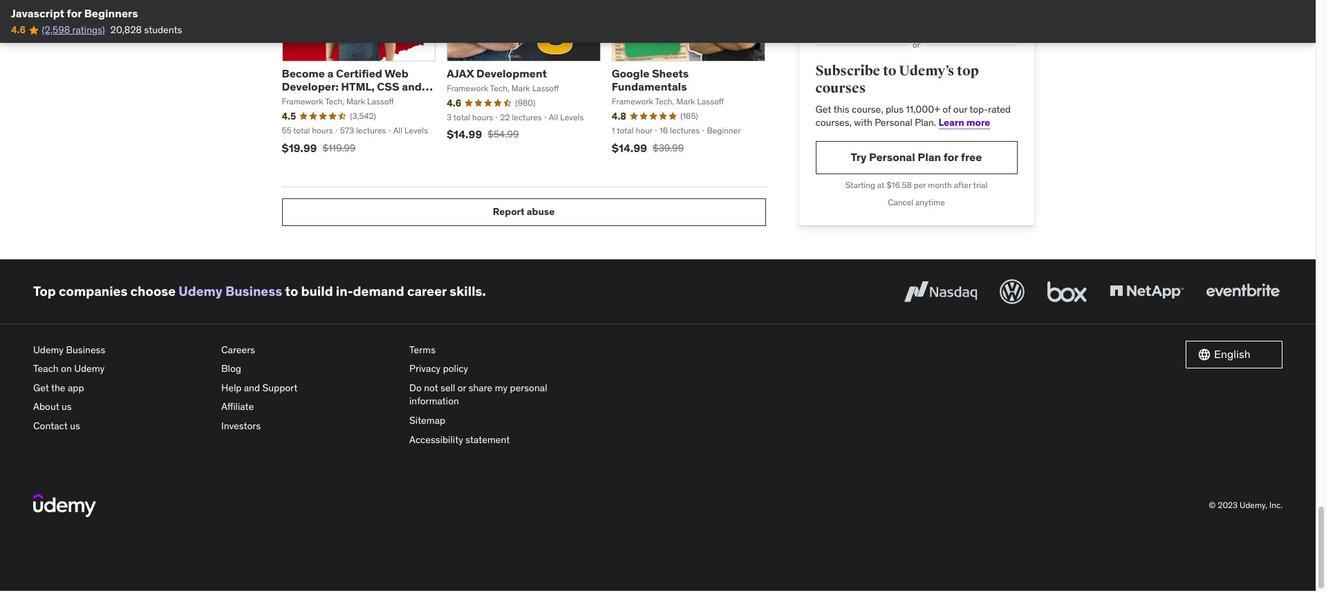 Task type: locate. For each thing, give the bounding box(es) containing it.
0 vertical spatial for
[[67, 6, 82, 20]]

0 horizontal spatial all levels
[[393, 125, 428, 135]]

top companies choose udemy business to build in-demand career skills.
[[33, 283, 486, 300]]

udemy business link up careers
[[179, 283, 282, 300]]

$19.99 $119.99
[[282, 141, 356, 155]]

english
[[1215, 348, 1251, 361]]

2 horizontal spatial lectures
[[670, 125, 700, 135]]

2 horizontal spatial total
[[617, 125, 634, 135]]

udemy
[[179, 283, 223, 300], [33, 344, 64, 356], [74, 363, 105, 375]]

total right the 1
[[617, 125, 634, 135]]

course,
[[852, 103, 884, 115]]

2 horizontal spatial tech,
[[655, 96, 675, 107]]

0 vertical spatial all
[[549, 112, 559, 122]]

policy
[[443, 363, 469, 375]]

$39.99
[[653, 142, 684, 154]]

$14.99 down "3 total hours"
[[447, 128, 482, 141]]

and
[[402, 80, 422, 93], [244, 382, 260, 394]]

0 horizontal spatial lectures
[[356, 125, 386, 135]]

sell
[[441, 382, 455, 394]]

1 vertical spatial all
[[393, 125, 403, 135]]

0 horizontal spatial levels
[[405, 125, 428, 135]]

to left udemy's
[[883, 62, 897, 79]]

subscribe
[[816, 62, 881, 79]]

total right 55
[[293, 125, 310, 135]]

hours for $14.99
[[473, 112, 493, 122]]

total
[[454, 112, 471, 122], [293, 125, 310, 135], [617, 125, 634, 135]]

© 2023 udemy, inc.
[[1210, 500, 1283, 510]]

personal down plus
[[875, 117, 913, 129]]

0 horizontal spatial business
[[66, 344, 105, 356]]

udemy right choose
[[179, 283, 223, 300]]

1 vertical spatial all levels
[[393, 125, 428, 135]]

udemy right on
[[74, 363, 105, 375]]

teach
[[33, 363, 59, 375]]

1 vertical spatial get
[[33, 382, 49, 394]]

0 horizontal spatial for
[[67, 6, 82, 20]]

$14.99
[[447, 128, 482, 141], [612, 141, 648, 155]]

0 horizontal spatial lassoff
[[367, 96, 394, 107]]

4.6 down javascript
[[11, 24, 26, 36]]

1 horizontal spatial hours
[[473, 112, 493, 122]]

all for become a certified web developer: html, css and javascript
[[393, 125, 403, 135]]

mark up (980)
[[512, 83, 530, 93]]

business up careers
[[225, 283, 282, 300]]

1 horizontal spatial udemy
[[74, 363, 105, 375]]

all levels
[[549, 112, 584, 122], [393, 125, 428, 135]]

1
[[612, 125, 615, 135]]

teach on udemy link
[[33, 360, 210, 379]]

or inside terms privacy policy do not sell or share my personal information sitemap accessibility statement
[[458, 382, 466, 394]]

to
[[883, 62, 897, 79], [285, 283, 298, 300]]

rated
[[989, 103, 1011, 115]]

1 horizontal spatial levels
[[561, 112, 584, 122]]

hours for $19.99
[[312, 125, 333, 135]]

us right contact on the bottom left of the page
[[70, 420, 80, 432]]

0 vertical spatial and
[[402, 80, 422, 93]]

all levels right the 573 lectures
[[393, 125, 428, 135]]

lassoff
[[532, 83, 559, 93], [367, 96, 394, 107], [698, 96, 724, 107]]

1 vertical spatial us
[[70, 420, 80, 432]]

accessibility statement link
[[410, 431, 587, 450]]

0 vertical spatial to
[[883, 62, 897, 79]]

1 horizontal spatial to
[[883, 62, 897, 79]]

total for become a certified web developer: html, css and javascript
[[293, 125, 310, 135]]

levels right the 573 lectures
[[405, 125, 428, 135]]

beginner
[[707, 125, 741, 135]]

lassoff up (980)
[[532, 83, 559, 93]]

2 horizontal spatial lassoff
[[698, 96, 724, 107]]

business up on
[[66, 344, 105, 356]]

for
[[67, 6, 82, 20], [944, 150, 959, 164]]

terms privacy policy do not sell or share my personal information sitemap accessibility statement
[[410, 344, 548, 446]]

the
[[51, 382, 65, 394]]

udemy business link up get the app link
[[33, 341, 210, 360]]

0 horizontal spatial 4.6
[[11, 24, 26, 36]]

plan.
[[915, 117, 937, 129]]

udemy's
[[900, 62, 955, 79]]

0 vertical spatial levels
[[561, 112, 584, 122]]

share
[[469, 382, 493, 394]]

udemy business teach on udemy get the app about us contact us
[[33, 344, 105, 432]]

get
[[816, 103, 832, 115], [33, 382, 49, 394]]

privacy
[[410, 363, 441, 375]]

blog
[[221, 363, 241, 375]]

framework up 4.8
[[612, 96, 654, 107]]

information
[[410, 395, 459, 408]]

1 horizontal spatial get
[[816, 103, 832, 115]]

1 horizontal spatial mark
[[512, 83, 530, 93]]

0 horizontal spatial $14.99
[[447, 128, 482, 141]]

levels left 4.8
[[561, 112, 584, 122]]

levels for ajax development
[[561, 112, 584, 122]]

mark down html,
[[347, 96, 365, 107]]

1 horizontal spatial all levels
[[549, 112, 584, 122]]

1 vertical spatial and
[[244, 382, 260, 394]]

0 vertical spatial udemy business link
[[179, 283, 282, 300]]

affiliate link
[[221, 398, 398, 417]]

framework inside ajax development framework tech, mark lassoff
[[447, 83, 489, 93]]

20,828 students
[[110, 24, 182, 36]]

total for ajax development
[[454, 112, 471, 122]]

0 vertical spatial us
[[62, 401, 72, 413]]

try
[[851, 150, 867, 164]]

personal inside get this course, plus 11,000+ of our top-rated courses, with personal plan.
[[875, 117, 913, 129]]

1 vertical spatial 4.6
[[447, 97, 462, 109]]

tech, down ajax development link
[[490, 83, 510, 93]]

sitemap link
[[410, 412, 587, 431]]

lectures down 3542 reviews element
[[356, 125, 386, 135]]

1 horizontal spatial for
[[944, 150, 959, 164]]

tech, down fundamentals
[[655, 96, 675, 107]]

all
[[549, 112, 559, 122], [393, 125, 403, 135]]

beginners
[[84, 6, 138, 20]]

4.6 up 3
[[447, 97, 462, 109]]

0 vertical spatial or
[[913, 39, 921, 50]]

hours up $19.99 $119.99
[[312, 125, 333, 135]]

companies
[[59, 283, 128, 300]]

0 vertical spatial 4.6
[[11, 24, 26, 36]]

personal up "$16.58"
[[870, 150, 916, 164]]

developer:
[[282, 80, 339, 93]]

0 horizontal spatial mark
[[347, 96, 365, 107]]

and right css
[[402, 80, 422, 93]]

1 horizontal spatial all
[[549, 112, 559, 122]]

lassoff down css
[[367, 96, 394, 107]]

fundamentals
[[612, 80, 687, 93]]

lassoff inside ajax development framework tech, mark lassoff
[[532, 83, 559, 93]]

learn more link
[[939, 117, 991, 129]]

3542 reviews element
[[350, 111, 376, 122]]

©
[[1210, 500, 1217, 510]]

0 horizontal spatial all
[[393, 125, 403, 135]]

0 horizontal spatial to
[[285, 283, 298, 300]]

$14.99 down 1 total hour
[[612, 141, 648, 155]]

4.6 for (980)
[[447, 97, 462, 109]]

980 reviews element
[[516, 97, 536, 109]]

levels
[[561, 112, 584, 122], [405, 125, 428, 135]]

become a certified web developer: html, css and javascript link
[[282, 66, 433, 107]]

$14.99 for framework
[[447, 128, 482, 141]]

investors link
[[221, 417, 398, 436]]

1 vertical spatial or
[[458, 382, 466, 394]]

2 horizontal spatial mark
[[677, 96, 696, 107]]

do not sell or share my personal information button
[[410, 379, 587, 412]]

all levels for become a certified web developer: html, css and javascript
[[393, 125, 428, 135]]

1 horizontal spatial $14.99
[[612, 141, 648, 155]]

0 horizontal spatial hours
[[312, 125, 333, 135]]

1 horizontal spatial and
[[402, 80, 422, 93]]

tech, down html,
[[325, 96, 345, 107]]

all levels right 22 lectures
[[549, 112, 584, 122]]

0 horizontal spatial get
[[33, 382, 49, 394]]

and right "help"
[[244, 382, 260, 394]]

total right 3
[[454, 112, 471, 122]]

0 horizontal spatial framework
[[282, 96, 324, 107]]

framework down ajax
[[447, 83, 489, 93]]

1 horizontal spatial business
[[225, 283, 282, 300]]

get left the
[[33, 382, 49, 394]]

framework inside google sheets fundamentals framework tech, mark lassoff
[[612, 96, 654, 107]]

framework down developer: in the top left of the page
[[282, 96, 324, 107]]

2 horizontal spatial framework
[[612, 96, 654, 107]]

0 vertical spatial personal
[[875, 117, 913, 129]]

lassoff up the '(165)'
[[698, 96, 724, 107]]

1 horizontal spatial lectures
[[512, 112, 542, 122]]

development
[[477, 66, 547, 80]]

udemy business link
[[179, 283, 282, 300], [33, 341, 210, 360]]

lectures down 980 reviews element
[[512, 112, 542, 122]]

1 horizontal spatial tech,
[[490, 83, 510, 93]]

sitemap
[[410, 414, 446, 427]]

all right the 573 lectures
[[393, 125, 403, 135]]

learn more
[[939, 117, 991, 129]]

55
[[282, 125, 292, 135]]

business
[[225, 283, 282, 300], [66, 344, 105, 356]]

mark inside ajax development framework tech, mark lassoff
[[512, 83, 530, 93]]

in-
[[336, 283, 353, 300]]

tech,
[[490, 83, 510, 93], [325, 96, 345, 107], [655, 96, 675, 107]]

or
[[913, 39, 921, 50], [458, 382, 466, 394]]

1 vertical spatial hours
[[312, 125, 333, 135]]

google
[[612, 66, 650, 80]]

or up udemy's
[[913, 39, 921, 50]]

1 vertical spatial business
[[66, 344, 105, 356]]

or right sell
[[458, 382, 466, 394]]

abuse
[[527, 206, 555, 218]]

0 horizontal spatial udemy
[[33, 344, 64, 356]]

lectures for google sheets fundamentals
[[670, 125, 700, 135]]

us right about
[[62, 401, 72, 413]]

about
[[33, 401, 59, 413]]

get the app link
[[33, 379, 210, 398]]

tech, inside google sheets fundamentals framework tech, mark lassoff
[[655, 96, 675, 107]]

personal
[[510, 382, 548, 394]]

0 horizontal spatial or
[[458, 382, 466, 394]]

1 horizontal spatial total
[[454, 112, 471, 122]]

lassoff inside google sheets fundamentals framework tech, mark lassoff
[[698, 96, 724, 107]]

become
[[282, 66, 325, 80]]

$119.99
[[323, 142, 356, 154]]

hours
[[473, 112, 493, 122], [312, 125, 333, 135]]

4.6 for (2,598 ratings)
[[11, 24, 26, 36]]

1 horizontal spatial framework
[[447, 83, 489, 93]]

top-
[[970, 103, 989, 115]]

all right 22 lectures
[[549, 112, 559, 122]]

starting
[[846, 180, 876, 190]]

to left build at the left of page
[[285, 283, 298, 300]]

lectures down 165 reviews element
[[670, 125, 700, 135]]

javascript
[[282, 93, 337, 107]]

udemy up teach at the left of page
[[33, 344, 64, 356]]

get up courses,
[[816, 103, 832, 115]]

(3,542)
[[350, 111, 376, 121]]

1 vertical spatial levels
[[405, 125, 428, 135]]

(2,598 ratings)
[[42, 24, 105, 36]]

(980)
[[516, 97, 536, 108]]

accessibility
[[410, 433, 463, 446]]

for up "(2,598 ratings)"
[[67, 6, 82, 20]]

0 horizontal spatial total
[[293, 125, 310, 135]]

2 horizontal spatial udemy
[[179, 283, 223, 300]]

hours up $14.99 $54.99
[[473, 112, 493, 122]]

0 horizontal spatial and
[[244, 382, 260, 394]]

nasdaq image
[[901, 276, 981, 307]]

0 vertical spatial get
[[816, 103, 832, 115]]

this
[[834, 103, 850, 115]]

1 horizontal spatial lassoff
[[532, 83, 559, 93]]

1 horizontal spatial 4.6
[[447, 97, 462, 109]]

for left the "free" on the top right
[[944, 150, 959, 164]]

0 vertical spatial hours
[[473, 112, 493, 122]]

career
[[407, 283, 447, 300]]

0 vertical spatial all levels
[[549, 112, 584, 122]]

app
[[68, 382, 84, 394]]

mark up the '(165)'
[[677, 96, 696, 107]]



Task type: describe. For each thing, give the bounding box(es) containing it.
0 horizontal spatial tech,
[[325, 96, 345, 107]]

volkswagen image
[[998, 276, 1028, 307]]

16
[[660, 125, 668, 135]]

html,
[[341, 80, 375, 93]]

careers link
[[221, 341, 398, 360]]

demand
[[353, 283, 405, 300]]

report
[[493, 206, 525, 218]]

$14.99 for fundamentals
[[612, 141, 648, 155]]

1 vertical spatial udemy
[[33, 344, 64, 356]]

3
[[447, 112, 452, 122]]

cancel
[[888, 197, 914, 207]]

google sheets fundamentals framework tech, mark lassoff
[[612, 66, 724, 107]]

javascript
[[11, 6, 64, 20]]

and inside become a certified web developer: html, css and javascript
[[402, 80, 422, 93]]

165 reviews element
[[681, 111, 699, 122]]

javascript for beginners
[[11, 6, 138, 20]]

2 vertical spatial udemy
[[74, 363, 105, 375]]

anytime
[[916, 197, 946, 207]]

$14.99 $54.99
[[447, 128, 519, 141]]

udemy image
[[33, 494, 96, 518]]

build
[[301, 283, 333, 300]]

certified
[[336, 66, 383, 80]]

ajax development link
[[447, 66, 547, 80]]

1 horizontal spatial or
[[913, 39, 921, 50]]

plus
[[886, 103, 904, 115]]

more
[[967, 117, 991, 129]]

blog link
[[221, 360, 398, 379]]

22
[[501, 112, 510, 122]]

css
[[377, 80, 400, 93]]

1 total hour
[[612, 125, 653, 135]]

573 lectures
[[340, 125, 386, 135]]

plan
[[918, 150, 942, 164]]

$19.99
[[282, 141, 317, 155]]

2023
[[1219, 500, 1238, 510]]

1 vertical spatial for
[[944, 150, 959, 164]]

students
[[144, 24, 182, 36]]

per
[[914, 180, 927, 190]]

20,828
[[110, 24, 142, 36]]

try personal plan for free link
[[816, 141, 1018, 174]]

skills.
[[450, 283, 486, 300]]

a
[[328, 66, 334, 80]]

1 vertical spatial personal
[[870, 150, 916, 164]]

courses
[[816, 80, 866, 97]]

4.5
[[282, 110, 296, 122]]

udemy,
[[1240, 500, 1268, 510]]

to inside "subscribe to udemy's top courses"
[[883, 62, 897, 79]]

top
[[957, 62, 979, 79]]

ajax development framework tech, mark lassoff
[[447, 66, 559, 93]]

eventbrite image
[[1204, 276, 1283, 307]]

22 lectures
[[501, 112, 542, 122]]

our
[[954, 103, 968, 115]]

lectures for ajax development
[[512, 112, 542, 122]]

investors
[[221, 420, 261, 432]]

0 vertical spatial udemy
[[179, 283, 223, 300]]

tech, inside ajax development framework tech, mark lassoff
[[490, 83, 510, 93]]

get inside the udemy business teach on udemy get the app about us contact us
[[33, 382, 49, 394]]

contact
[[33, 420, 68, 432]]

report abuse
[[493, 206, 555, 218]]

free
[[962, 150, 983, 164]]

0 vertical spatial business
[[225, 283, 282, 300]]

levels for become a certified web developer: html, css and javascript
[[405, 125, 428, 135]]

all for ajax development
[[549, 112, 559, 122]]

all levels for ajax development
[[549, 112, 584, 122]]

(2,598
[[42, 24, 70, 36]]

business inside the udemy business teach on udemy get the app about us contact us
[[66, 344, 105, 356]]

affiliate
[[221, 401, 254, 413]]

after
[[955, 180, 972, 190]]

total for google sheets fundamentals
[[617, 125, 634, 135]]

courses,
[[816, 117, 852, 129]]

choose
[[130, 283, 176, 300]]

(165)
[[681, 111, 699, 121]]

english button
[[1186, 341, 1283, 368]]

573
[[340, 125, 354, 135]]

box image
[[1045, 276, 1091, 307]]

terms link
[[410, 341, 587, 360]]

contact us link
[[33, 417, 210, 436]]

become a certified web developer: html, css and javascript
[[282, 66, 422, 107]]

lectures for become a certified web developer: html, css and javascript
[[356, 125, 386, 135]]

1 vertical spatial udemy business link
[[33, 341, 210, 360]]

privacy policy link
[[410, 360, 587, 379]]

subscribe to udemy's top courses
[[816, 62, 979, 97]]

careers
[[221, 344, 255, 356]]

1 vertical spatial to
[[285, 283, 298, 300]]

terms
[[410, 344, 436, 356]]

netapp image
[[1108, 276, 1187, 307]]

ratings)
[[72, 24, 105, 36]]

of
[[943, 103, 952, 115]]

google sheets fundamentals link
[[612, 66, 689, 93]]

trial
[[974, 180, 988, 190]]

and inside careers blog help and support affiliate investors
[[244, 382, 260, 394]]

report abuse button
[[282, 198, 766, 226]]

small image
[[1198, 348, 1212, 362]]

my
[[495, 382, 508, 394]]

starting at $16.58 per month after trial cancel anytime
[[846, 180, 988, 207]]

try personal plan for free
[[851, 150, 983, 164]]

help and support link
[[221, 379, 398, 398]]

framework tech, mark lassoff
[[282, 96, 394, 107]]

$14.99 $39.99
[[612, 141, 684, 155]]

with
[[855, 117, 873, 129]]

do
[[410, 382, 422, 394]]

get inside get this course, plus 11,000+ of our top-rated courses, with personal plan.
[[816, 103, 832, 115]]

ajax
[[447, 66, 474, 80]]

mark inside google sheets fundamentals framework tech, mark lassoff
[[677, 96, 696, 107]]



Task type: vqa. For each thing, say whether or not it's contained in the screenshot.


